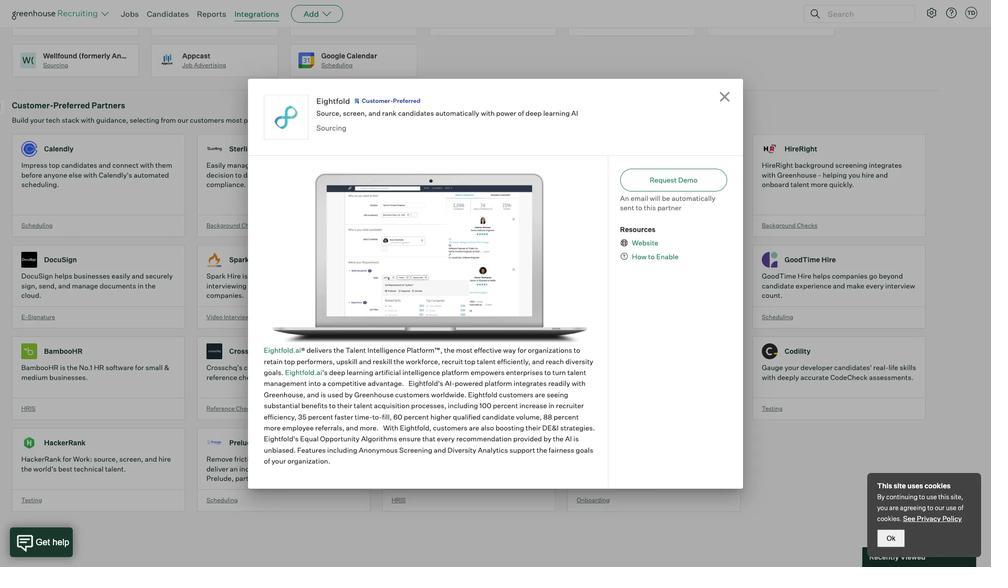Task type: locate. For each thing, give the bounding box(es) containing it.
1 horizontal spatial deep
[[482, 171, 498, 179]]

1 vertical spatial ai
[[527, 171, 534, 179]]

analytics down partner
[[655, 222, 681, 229]]

spark hire
[[229, 256, 265, 264]]

- up "them."
[[613, 465, 616, 473]]

1 horizontal spatial retain
[[577, 474, 596, 483]]

a up greenhouse.
[[676, 272, 680, 280]]

more inside the 's deep learning artificial intelligence platform empowers enterprises to turn talent management into a competitive advantage.   eightfold's ai-powered platform integrates readily with greenhouse, and is used by greenhouse customers worldwide. eightfold customers are seeing substantial benefits to their talent acquisition processes, including 100 percent increase in recruiter efficiency, 35 percent faster time-to-fill, 60 percent higher qualified candidate volume, 88 percent more employee referrals, and more.   with eightfold, customers are also boosting their de&i strategies. eightfold's equal opportunity algorithms ensure that every recommendation provided by the ai is unbiased. features including anonymous screening and diversity analytics support the fairness goals of your organization.
[[264, 424, 281, 432]]

0 vertical spatial including
[[448, 402, 478, 410]]

0 horizontal spatial management
[[264, 379, 307, 388]]

feedback inside starred automatically collects all candidate and hiring manager feedback and shows you how to improve your candidate experience
[[443, 373, 475, 382]]

screen,
[[343, 109, 367, 117], [418, 161, 442, 169], [119, 455, 143, 463]]

to-
[[372, 413, 382, 421]]

1 horizontal spatial great
[[617, 465, 635, 473]]

a down 's
[[322, 379, 326, 388]]

prelude, down deliver
[[206, 474, 234, 483]]

1 vertical spatial from
[[341, 161, 356, 169]]

1 horizontal spatial rank
[[457, 161, 472, 169]]

upskill
[[336, 357, 357, 366]]

from up the efficiency
[[341, 161, 356, 169]]

1 vertical spatial calendly
[[283, 439, 312, 447]]

into down based
[[270, 373, 282, 382]]

checks right reference at the left bottom of page
[[236, 405, 256, 412]]

your inside starred automatically collects all candidate and hiring manager feedback and shows you how to improve your candidate experience
[[428, 383, 442, 391]]

diversity
[[448, 446, 476, 454]]

grayscale | texting & automation
[[600, 256, 712, 264]]

support
[[510, 446, 535, 454]]

talent inside hireright background screening integrates with greenhouse - helping you hire and onboard talent more quickly.
[[791, 180, 809, 189]]

experience down greenhouse onboarding
[[636, 455, 671, 463]]

0 horizontal spatial from
[[161, 116, 176, 124]]

of
[[518, 109, 524, 117], [474, 171, 480, 179], [460, 282, 467, 290], [275, 439, 281, 447], [264, 457, 270, 465], [250, 474, 256, 483], [958, 504, 964, 512]]

0 vertical spatial their
[[337, 402, 352, 410]]

candidates inside source, screen, and rank candidates automatically with power of deep learning ai
[[473, 161, 509, 169]]

screening up "one"
[[255, 161, 287, 169]]

enable
[[656, 252, 679, 261]]

helps inside goodtime hire helps companies go beyond candidate experience and make every interview count.
[[813, 272, 831, 280]]

preferred for customer-preferred
[[393, 97, 420, 104]]

and inside spark hire is a simple and affordable video interviewing platform used by 4,000+ companies.
[[278, 272, 290, 280]]

to inside "® delivers the talent intelligence platform™, the most effective way for organizations to retain top performers, upskill and reskill the workforce, recruit top talent efficiently, and reach diversity goals."
[[574, 346, 580, 355]]

hire for spark hire
[[251, 256, 265, 264]]

from up the incredible in the left of the page
[[259, 455, 274, 463]]

quickly.
[[829, 180, 854, 189]]

talentwall
[[694, 161, 728, 169]]

a inside text candidates and automate a white glove candidate experience in greenhouse.
[[676, 272, 680, 280]]

you left how
[[512, 373, 524, 382]]

by down competitive
[[345, 391, 353, 399]]

for inside the 'hackerrank for work: source, screen, and hire the world's best technical talent.'
[[63, 455, 72, 463]]

more down efficiency,
[[264, 424, 281, 432]]

helps inside docusign helps businesses easily and securely sign, send, and manage documents in the cloud.
[[55, 272, 72, 280]]

else
[[69, 171, 82, 179]]

benefits up 35
[[301, 402, 328, 410]]

used
[[277, 282, 293, 290], [328, 391, 343, 399]]

you inside hireright background screening integrates with greenhouse - helping you hire and onboard talent more quickly.
[[849, 171, 860, 179]]

docusign inside docusign helps businesses easily and securely sign, send, and manage documents in the cloud.
[[21, 272, 53, 280]]

candidate up shows
[[498, 363, 532, 372]]

0 vertical spatial most
[[226, 116, 242, 124]]

to up diversity
[[574, 346, 580, 355]]

sourcing inside wellfound (formerly angellist talent) sourcing
[[43, 61, 68, 69]]

1 horizontal spatial from
[[259, 455, 274, 463]]

assessments. inside gauge your developer candidates' real-life skills with deeply accurate codecheck assessments.
[[869, 373, 914, 382]]

1 vertical spatial feedback
[[421, 405, 449, 412]]

candidate up count.
[[762, 282, 794, 290]]

0 vertical spatial learning
[[543, 109, 570, 117]]

2 vertical spatial hris
[[392, 496, 406, 504]]

namely inside namely is the leading hr, payroll, and benefits platform for growing companies.
[[392, 455, 416, 463]]

hire
[[862, 171, 874, 179], [158, 455, 171, 463], [705, 455, 718, 463]]

0 vertical spatial testing
[[392, 313, 412, 321]]

1 vertical spatial video interviewing
[[206, 313, 258, 321]]

source, screen, and rank candidates automatically with power of deep learning ai
[[316, 109, 578, 117], [392, 161, 534, 179]]

1 vertical spatial our
[[935, 504, 945, 512]]

with inside the 'easily manage screening and onboarding from decision to day one with greater efficiency and compliance.'
[[270, 171, 284, 179]]

decisions
[[452, 272, 483, 280]]

automatically inside starred automatically collects all candidate and hiring manager feedback and shows you how to improve your candidate experience
[[417, 363, 461, 372]]

unleash
[[577, 161, 603, 169]]

testing for gauge your developer candidates' real-life skills with deeply accurate codecheck assessments.
[[762, 405, 783, 412]]

of inside source, screen, and rank candidates automatically with power of deep learning ai
[[474, 171, 480, 179]]

hire inside a great candidate experience helps you hire the best talent - great onboarding ensures you retain them.
[[705, 455, 718, 463]]

in inside text candidates and automate a white glove candidate experience in greenhouse.
[[648, 282, 654, 290]]

manage up day
[[227, 161, 253, 169]]

0 horizontal spatial &
[[164, 363, 169, 372]]

gem
[[43, 10, 59, 19]]

1 vertical spatial video
[[206, 313, 223, 321]]

td button
[[963, 5, 979, 21]]

1 horizontal spatial preferred
[[393, 97, 420, 104]]

2 background checks from the left
[[762, 222, 818, 229]]

background checks for easily manage screening and onboarding from decision to day one with greater efficiency and compliance.
[[206, 222, 262, 229]]

are
[[535, 391, 545, 399], [469, 424, 479, 432], [889, 504, 899, 512]]

0 vertical spatial analytics
[[655, 222, 681, 229]]

hireright for hireright background screening integrates with greenhouse - helping you hire and onboard talent more quickly.
[[762, 161, 793, 169]]

|
[[635, 256, 637, 264]]

0 horizontal spatial spark
[[206, 272, 226, 280]]

into inside the 's deep learning artificial intelligence platform empowers enterprises to turn talent management into a competitive advantage.   eightfold's ai-powered platform integrates readily with greenhouse, and is used by greenhouse customers worldwide. eightfold customers are seeing substantial benefits to their talent acquisition processes, including 100 percent increase in recruiter efficiency, 35 percent faster time-to-fill, 60 percent higher qualified candidate volume, 88 percent more employee referrals, and more.   with eightfold, customers are also boosting their de&i strategies. eightfold's equal opportunity algorithms ensure that every recommendation provided by the ai is unbiased. features including anonymous screening and diversity analytics support the fairness goals of your organization.
[[308, 379, 321, 388]]

assessments. for skills
[[869, 373, 914, 382]]

2 vertical spatial from
[[259, 455, 274, 463]]

send,
[[39, 282, 57, 290]]

a great candidate experience helps you hire the best talent - great onboarding ensures you retain them.
[[577, 455, 730, 483]]

helping
[[823, 171, 847, 179]]

for inside the unleash your greenhouse data with talentwall and see what's really going on in your pipeline. combine visual candidate management with beautiful, automated analytics dashboards. think kanban for recruiting!
[[624, 200, 633, 208]]

1 vertical spatial analytics
[[478, 446, 508, 454]]

sign,
[[21, 282, 37, 290]]

video interviewing
[[600, 20, 651, 28], [206, 313, 258, 321]]

helps up send,
[[55, 272, 72, 280]]

specifically
[[577, 373, 613, 382]]

hireright up background
[[785, 145, 817, 153]]

management inside the 's deep learning artificial intelligence platform empowers enterprises to turn talent management into a competitive advantage.   eightfold's ai-powered platform integrates readily with greenhouse, and is used by greenhouse customers worldwide. eightfold customers are seeing substantial benefits to their talent acquisition processes, including 100 percent increase in recruiter efficiency, 35 percent faster time-to-fill, 60 percent higher qualified candidate volume, 88 percent more employee referrals, and more.   with eightfold, customers are also boosting their de&i strategies. eightfold's equal opportunity algorithms ensure that every recommendation provided by the ai is unbiased. features including anonymous screening and diversity analytics support the fairness goals of your organization.
[[264, 379, 307, 388]]

skills
[[900, 363, 916, 372]]

- inside a great candidate experience helps you hire the best talent - great onboarding ensures you retain them.
[[613, 465, 616, 473]]

candidate up 60
[[392, 405, 420, 412]]

candidates
[[398, 109, 434, 117], [61, 161, 97, 169], [473, 161, 509, 169], [593, 272, 628, 280]]

1 horizontal spatial management
[[662, 180, 705, 189]]

is down screening
[[418, 455, 423, 463]]

into
[[270, 373, 282, 382], [308, 379, 321, 388]]

great
[[583, 455, 600, 463], [617, 465, 635, 473]]

to inside the 'easily manage screening and onboarding from decision to day one with greater efficiency and compliance.'
[[235, 171, 242, 179]]

1 vertical spatial manage
[[72, 282, 98, 290]]

is up the specifically
[[596, 363, 602, 372]]

spark inside spark hire is a simple and affordable video interviewing platform used by 4,000+ companies.
[[206, 272, 226, 280]]

you inside starred automatically collects all candidate and hiring manager feedback and shows you how to improve your candidate experience
[[512, 373, 524, 382]]

hire inside the 'hackerrank for work: source, screen, and hire the world's best technical talent.'
[[158, 455, 171, 463]]

eightfold.ai down performers,
[[285, 368, 322, 377]]

1 vertical spatial recruitment
[[577, 222, 611, 229]]

onboarding
[[642, 439, 682, 447], [577, 496, 610, 504]]

1 vertical spatial every
[[437, 435, 455, 443]]

2 vertical spatial are
[[889, 504, 899, 512]]

hire for hackerrank for work: source, screen, and hire the world's best technical talent.
[[158, 455, 171, 463]]

crosschq's cloud-based platform brings reference checking into the 21st century.
[[206, 363, 337, 382]]

remove friction from interview scheduling and deliver an incredible candidate experience with prelude, part of calendly.
[[206, 455, 358, 483]]

sourcing down linkedin
[[739, 20, 764, 28]]

you up quickly.
[[849, 171, 860, 179]]

goodtime inside goodtime hire helps companies go beyond candidate experience and make every interview count.
[[762, 272, 796, 280]]

candidate inside remove friction from interview scheduling and deliver an incredible candidate experience with prelude, part of calendly.
[[273, 465, 305, 473]]

your left tech
[[30, 116, 44, 124]]

before
[[21, 171, 42, 179]]

stack
[[62, 116, 79, 124]]

hackerrank inside the 'hackerrank for work: source, screen, and hire the world's best technical talent.'
[[21, 455, 61, 463]]

interview inside goodtime hire helps companies go beyond candidate experience and make every interview count.
[[885, 282, 915, 290]]

video
[[326, 272, 343, 280]]

automation
[[672, 256, 712, 264]]

1 vertical spatial hired
[[577, 363, 595, 372]]

checks
[[217, 20, 238, 28], [242, 222, 262, 229], [797, 222, 818, 229], [236, 405, 256, 412]]

onboarding inside the 'easily manage screening and onboarding from decision to day one with greater efficiency and compliance.'
[[302, 161, 340, 169]]

background for easily manage screening and onboarding from decision to day one with greater efficiency and compliance.
[[206, 222, 240, 229]]

with inside source, screen, and rank candidates automatically with power of deep learning ai
[[437, 171, 451, 179]]

ai
[[571, 109, 578, 117], [527, 171, 534, 179], [565, 435, 572, 443]]

sourcing down wellfound
[[43, 61, 68, 69]]

spark for spark hire is a simple and affordable video interviewing platform used by 4,000+ companies.
[[206, 272, 226, 280]]

manage
[[227, 161, 253, 169], [72, 282, 98, 290]]

w(
[[22, 55, 34, 66]]

0 vertical spatial spark
[[229, 256, 249, 264]]

features
[[297, 446, 326, 454]]

artificial
[[375, 368, 401, 377]]

0 vertical spatial used
[[277, 282, 293, 290]]

0 vertical spatial our
[[178, 116, 188, 124]]

corp
[[441, 256, 457, 264]]

2 best from the left
[[577, 465, 591, 473]]

background checks up 'goodtime hire'
[[762, 222, 818, 229]]

their up faster
[[337, 402, 352, 410]]

1 vertical spatial hris
[[21, 405, 36, 412]]

checks up "spark hire"
[[242, 222, 262, 229]]

preferred for customer-preferred partners
[[53, 101, 90, 110]]

our up see privacy policy link on the bottom right of the page
[[935, 504, 945, 512]]

helps
[[55, 272, 72, 280], [813, 272, 831, 280], [673, 455, 691, 463]]

with inside the 's deep learning artificial intelligence platform empowers enterprises to turn talent management into a competitive advantage.   eightfold's ai-powered platform integrates readily with greenhouse, and is used by greenhouse customers worldwide. eightfold customers are seeing substantial benefits to their talent acquisition processes, including 100 percent increase in recruiter efficiency, 35 percent faster time-to-fill, 60 percent higher qualified candidate volume, 88 percent more employee referrals, and more.   with eightfold, customers are also boosting their de&i strategies. eightfold's equal opportunity algorithms ensure that every recommendation provided by the ai is unbiased. features including anonymous screening and diversity analytics support the fairness goals of your organization.
[[572, 379, 586, 388]]

and inside the unleash your greenhouse data with talentwall and see what's really going on in your pipeline. combine visual candidate management with beautiful, automated analytics dashboards. think kanban for recruiting!
[[577, 171, 589, 179]]

1 horizontal spatial background checks
[[762, 222, 818, 229]]

volume,
[[516, 413, 542, 421]]

docusign up send,
[[44, 256, 77, 264]]

screening for one
[[255, 161, 287, 169]]

1 horizontal spatial part
[[259, 439, 273, 447]]

1 horizontal spatial manage
[[227, 161, 253, 169]]

text
[[577, 272, 591, 280]]

hire for goodtime hire
[[822, 256, 836, 264]]

performers,
[[297, 357, 335, 366]]

1 vertical spatial their
[[526, 424, 541, 432]]

eightfold up 100
[[468, 391, 498, 399]]

1 horizontal spatial testing
[[392, 313, 412, 321]]

1 vertical spatial -
[[613, 465, 616, 473]]

manage inside the 'easily manage screening and onboarding from decision to day one with greater efficiency and compliance.'
[[227, 161, 253, 169]]

1 horizontal spatial learning
[[499, 171, 526, 179]]

hire up companies
[[822, 256, 836, 264]]

1 horizontal spatial this
[[938, 493, 949, 501]]

day
[[243, 171, 255, 179]]

0 vertical spatial interview
[[885, 282, 915, 290]]

0 vertical spatial benefits
[[301, 402, 328, 410]]

bamboohr up medium
[[21, 363, 59, 372]]

hireright up onboard on the top of the page
[[762, 161, 793, 169]]

1 horizontal spatial are
[[535, 391, 545, 399]]

easily
[[206, 161, 226, 169]]

- down background
[[818, 171, 821, 179]]

onboarding up a great candidate experience helps you hire the best talent - great onboarding ensures you retain them.
[[642, 439, 682, 447]]

screening for hire
[[835, 161, 867, 169]]

1 vertical spatial assessments.
[[869, 373, 914, 382]]

namely down screening
[[392, 455, 416, 463]]

1 best from the left
[[58, 465, 72, 473]]

2 horizontal spatial helps
[[813, 272, 831, 280]]

with inside gauge your developer candidates' real-life skills with deeply accurate codecheck assessments.
[[762, 373, 776, 382]]

retain inside "® delivers the talent intelligence platform™, the most effective way for organizations to retain top performers, upskill and reskill the workforce, recruit top talent efficiently, and reach diversity goals."
[[264, 357, 283, 366]]

is down century.
[[321, 391, 326, 399]]

0 horizontal spatial onboarding
[[302, 161, 340, 169]]

screening inside the 'easily manage screening and onboarding from decision to day one with greater efficiency and compliance.'
[[255, 161, 287, 169]]

used down competitive
[[328, 391, 343, 399]]

a up scientifically
[[500, 272, 504, 280]]

use down cookies
[[927, 493, 937, 501]]

eightfold.ai
[[264, 346, 301, 355], [285, 368, 322, 377]]

1 horizontal spatial onboarding
[[636, 465, 673, 473]]

0 horizontal spatial part
[[235, 474, 249, 483]]

google calendar scheduling
[[321, 51, 377, 69]]

0 vertical spatial hired
[[600, 347, 618, 356]]

recruitment inside gem recruitment marketing
[[43, 20, 78, 28]]

this down will
[[644, 203, 656, 212]]

0 horizontal spatial deep
[[329, 368, 345, 377]]

1 vertical spatial starred
[[392, 363, 416, 372]]

platform up 21st
[[286, 363, 314, 372]]

assessments. for comprehensive
[[392, 291, 436, 300]]

eightfold.ai link down performers,
[[285, 368, 322, 377]]

1 horizontal spatial interviewing
[[617, 20, 651, 28]]

talent up empowers
[[477, 357, 496, 366]]

1 horizontal spatial automated
[[609, 190, 644, 198]]

eightfold.ai link up based
[[264, 346, 301, 355]]

best right world's
[[58, 465, 72, 473]]

rank inside source, screen, and rank candidates automatically with power of deep learning ai
[[457, 161, 472, 169]]

0 horizontal spatial hired
[[577, 363, 595, 372]]

1 screening from the left
[[255, 161, 287, 169]]

percent down the recruiter
[[554, 413, 579, 421]]

talent down diversity
[[567, 368, 586, 377]]

most left popular on the left of page
[[226, 116, 242, 124]]

a inside the 's deep learning artificial intelligence platform empowers enterprises to turn talent management into a competitive advantage.   eightfold's ai-powered platform integrates readily with greenhouse, and is used by greenhouse customers worldwide. eightfold customers are seeing substantial benefits to their talent acquisition processes, including 100 percent increase in recruiter efficiency, 35 percent faster time-to-fill, 60 percent higher qualified candidate volume, 88 percent more employee referrals, and more.   with eightfold, customers are also boosting their de&i strategies. eightfold's equal opportunity algorithms ensure that every recommendation provided by the ai is unbiased. features including anonymous screening and diversity analytics support the fairness goals of your organization.
[[322, 379, 326, 388]]

including
[[448, 402, 478, 410], [327, 446, 357, 454]]

1 vertical spatial interviewing
[[224, 313, 258, 321]]

video
[[600, 20, 616, 28], [206, 313, 223, 321]]

1 vertical spatial learning
[[499, 171, 526, 179]]

1 vertical spatial management
[[264, 379, 307, 388]]

combine
[[577, 180, 606, 189]]

2 vertical spatial deep
[[329, 368, 345, 377]]

background checks up "spark hire"
[[206, 222, 262, 229]]

scheduling for remove friction from interview scheduling and deliver an incredible candidate experience with prelude, part of calendly.
[[206, 496, 238, 504]]

checks for crosschq's cloud-based platform brings reference checking into the 21st century.
[[236, 405, 256, 412]]

feedback up "higher"
[[421, 405, 449, 412]]

0 vertical spatial management
[[662, 180, 705, 189]]

your up deeply
[[785, 363, 799, 372]]

greenhouse recruiting image
[[12, 8, 101, 20]]

platform™,
[[407, 346, 443, 355]]

to inside how to enable link
[[648, 252, 655, 261]]

calendly
[[44, 145, 74, 153], [283, 439, 312, 447]]

hire inside goodtime hire helps companies go beyond candidate experience and make every interview count.
[[798, 272, 811, 280]]

background down compliance.
[[206, 222, 240, 229]]

of inside by continuing to use this site, you are agreeing to our use of cookies.
[[958, 504, 964, 512]]

are down qualified
[[469, 424, 479, 432]]

opportunity
[[320, 435, 360, 443]]

bamboohr
[[44, 347, 82, 356], [21, 363, 59, 372]]

is inside spark hire is a simple and affordable video interviewing platform used by 4,000+ companies.
[[242, 272, 248, 280]]

sterling
[[229, 145, 256, 153]]

greenhouse up really on the right
[[621, 161, 660, 169]]

onboarding down greenhouse onboarding
[[636, 465, 673, 473]]

0 horizontal spatial testing
[[21, 496, 42, 504]]

by down de&i
[[544, 435, 552, 443]]

of inside remove friction from interview scheduling and deliver an incredible candidate experience with prelude, part of calendly.
[[250, 474, 256, 483]]

software
[[106, 363, 134, 372]]

0 vertical spatial automated
[[134, 171, 169, 179]]

fill,
[[382, 413, 392, 421]]

from right selecting
[[161, 116, 176, 124]]

& inside bamboohr is the no.1 hr software for small & medium businesses.
[[164, 363, 169, 372]]

hireright
[[785, 145, 817, 153], [762, 161, 793, 169]]

screening up helping
[[835, 161, 867, 169]]

platform down simple
[[248, 282, 276, 290]]

1 vertical spatial prelude,
[[206, 474, 234, 483]]

our right selecting
[[178, 116, 188, 124]]

candidate down really on the right
[[628, 180, 660, 189]]

1 vertical spatial source, screen, and rank candidates automatically with power of deep learning ai
[[392, 161, 534, 179]]

helps inside a great candidate experience helps you hire the best talent - great onboarding ensures you retain them.
[[673, 455, 691, 463]]

comprehensive
[[392, 282, 441, 290]]

use up policy
[[946, 504, 957, 512]]

0 horizontal spatial hire
[[158, 455, 171, 463]]

deep inside the 's deep learning artificial intelligence platform empowers enterprises to turn talent management into a competitive advantage.   eightfold's ai-powered platform integrates readily with greenhouse, and is used by greenhouse customers worldwide. eightfold customers are seeing substantial benefits to their talent acquisition processes, including 100 percent increase in recruiter efficiency, 35 percent faster time-to-fill, 60 percent higher qualified candidate volume, 88 percent more employee referrals, and more.   with eightfold, customers are also boosting their de&i strategies. eightfold's equal opportunity algorithms ensure that every recommendation provided by the ai is unbiased. features including anonymous screening and diversity analytics support the fairness goals of your organization.
[[329, 368, 345, 377]]

testing down deeply
[[762, 405, 783, 412]]

hire for spark hire is a simple and affordable video interviewing platform used by 4,000+ companies.
[[227, 272, 241, 280]]

equal
[[300, 435, 319, 443]]

increase
[[520, 402, 547, 410]]

spark for spark hire
[[229, 256, 249, 264]]

& up automate
[[665, 256, 671, 264]]

manage down businesses
[[72, 282, 98, 290]]

one
[[257, 171, 269, 179]]

compliance.
[[206, 180, 246, 189]]

a inside make better talent decisions with a comprehensive suite of scientifically validated assessments.
[[500, 272, 504, 280]]

to
[[235, 171, 242, 179], [636, 203, 642, 212], [648, 252, 655, 261], [574, 346, 580, 355], [544, 368, 551, 377], [392, 383, 398, 391], [329, 402, 336, 410], [919, 493, 925, 501], [927, 504, 933, 512]]

greenhouse inside the unleash your greenhouse data with talentwall and see what's really going on in your pipeline. combine visual candidate management with beautiful, automated analytics dashboards. think kanban for recruiting!
[[621, 161, 660, 169]]

0 horizontal spatial video interviewing
[[206, 313, 258, 321]]

greenhouse.
[[655, 282, 697, 290]]

background inside the "checkr background checks"
[[182, 20, 216, 28]]

and inside impress top candidates and connect with them before anyone else with calendly's automated scheduling.
[[99, 161, 111, 169]]

automated
[[134, 171, 169, 179], [609, 190, 644, 198]]

0 vertical spatial interviewing
[[617, 20, 651, 28]]

suite
[[443, 282, 459, 290]]

greenhouse down advantage.
[[354, 391, 394, 399]]

by inside spark hire is a simple and affordable video interviewing platform used by 4,000+ companies.
[[294, 282, 302, 290]]

learning
[[543, 109, 570, 117], [499, 171, 526, 179], [347, 368, 373, 377]]

your
[[30, 116, 44, 124], [605, 161, 619, 169], [682, 171, 697, 179], [785, 363, 799, 372], [428, 383, 442, 391], [272, 457, 286, 465]]

greenhouse inside hireright background screening integrates with greenhouse - helping you hire and onboard talent more quickly.
[[777, 171, 817, 179]]

customer- down "calendar"
[[362, 97, 393, 104]]

0 horizontal spatial manage
[[72, 282, 98, 290]]

appcast job advertising
[[182, 51, 226, 69]]

1 vertical spatial spark
[[206, 272, 226, 280]]

greenhouse inside the 's deep learning artificial intelligence platform empowers enterprises to turn talent management into a competitive advantage.   eightfold's ai-powered platform integrates readily with greenhouse, and is used by greenhouse customers worldwide. eightfold customers are seeing substantial benefits to their talent acquisition processes, including 100 percent increase in recruiter efficiency, 35 percent faster time-to-fill, 60 percent higher qualified candidate volume, 88 percent more employee referrals, and more.   with eightfold, customers are also boosting their de&i strategies. eightfold's equal opportunity algorithms ensure that every recommendation provided by the ai is unbiased. features including anonymous screening and diversity analytics support the fairness goals of your organization.
[[354, 391, 394, 399]]

life
[[889, 363, 898, 372]]

every inside goodtime hire helps companies go beyond candidate experience and make every interview count.
[[866, 282, 884, 290]]

automatically inside an email will be automatically sent to this partner
[[672, 194, 716, 202]]

talent down background
[[791, 180, 809, 189]]

great down greenhouse onboarding
[[617, 465, 635, 473]]

prelude, up friction
[[229, 439, 258, 447]]

eightfold up sourcing 'link'
[[316, 96, 350, 106]]

jobs
[[121, 9, 139, 19]]

also
[[481, 424, 494, 432]]

feedback down recruit
[[443, 373, 475, 382]]

1 vertical spatial this
[[938, 493, 949, 501]]

more.
[[360, 424, 379, 432]]

1 vertical spatial rank
[[457, 161, 472, 169]]

greenhouse down background
[[777, 171, 817, 179]]

including down opportunity
[[327, 446, 357, 454]]

onboarding up the efficiency
[[302, 161, 340, 169]]

resources
[[620, 225, 656, 233]]

2 horizontal spatial hris
[[460, 20, 475, 28]]

configure image
[[926, 7, 938, 19]]

scheduling down google
[[321, 61, 353, 69]]

1 horizontal spatial screening
[[835, 161, 867, 169]]

benefits down support
[[516, 455, 542, 463]]

1 background checks from the left
[[206, 222, 262, 229]]

2 vertical spatial testing
[[21, 496, 42, 504]]

request
[[650, 175, 677, 184]]

for inside hired is a job opportunity marketplace created specifically for tech talent.
[[614, 373, 623, 382]]

talent up "them."
[[593, 465, 611, 473]]

2 screening from the left
[[835, 161, 867, 169]]

calendly up anyone
[[44, 145, 74, 153]]

- inside hireright background screening integrates with greenhouse - helping you hire and onboard talent more quickly.
[[818, 171, 821, 179]]

scheduling down count.
[[762, 313, 793, 321]]

1 horizontal spatial by
[[345, 391, 353, 399]]

platform down empowers
[[485, 379, 512, 388]]

0 vertical spatial -
[[818, 171, 821, 179]]

tech
[[46, 116, 60, 124]]

0 vertical spatial deep
[[526, 109, 542, 117]]

an email will be automatically sent to this partner
[[620, 194, 716, 212]]

from inside the 'easily manage screening and onboarding from decision to day one with greater efficiency and compliance.'
[[341, 161, 356, 169]]

accurate
[[801, 373, 829, 382]]

2 vertical spatial &
[[164, 363, 169, 372]]

video interviewing link
[[568, 3, 707, 44]]

candidate up calendly. on the bottom of the page
[[273, 465, 305, 473]]

texting down text candidates and automate a white glove candidate experience in greenhouse.
[[607, 313, 628, 321]]

1 vertical spatial bamboohr
[[21, 363, 59, 372]]

decision
[[206, 171, 234, 179]]

by
[[294, 282, 302, 290], [345, 391, 353, 399], [544, 435, 552, 443]]

testing for make better talent decisions with a comprehensive suite of scientifically validated assessments.
[[392, 313, 412, 321]]

testing down comprehensive
[[392, 313, 412, 321]]

eightfold banner image image
[[264, 169, 596, 343]]

automatically
[[435, 109, 479, 117], [392, 171, 436, 179], [672, 194, 716, 202], [417, 363, 461, 372]]

texting
[[638, 256, 664, 264], [607, 313, 628, 321]]

0 horizontal spatial learning
[[347, 368, 373, 377]]

in inside the unleash your greenhouse data with talentwall and see what's really going on in your pipeline. combine visual candidate management with beautiful, automated analytics dashboards. think kanban for recruiting!
[[675, 171, 681, 179]]

used inside spark hire is a simple and affordable video interviewing platform used by 4,000+ companies.
[[277, 282, 293, 290]]

candidate
[[577, 313, 605, 321], [498, 363, 532, 372], [444, 383, 477, 391], [392, 405, 420, 412]]

platform inside namely is the leading hr, payroll, and benefits platform for growing companies.
[[392, 465, 419, 473]]



Task type: describe. For each thing, give the bounding box(es) containing it.
to up faster
[[329, 402, 336, 410]]

percent right 100
[[493, 402, 518, 410]]

interview inside remove friction from interview scheduling and deliver an incredible candidate experience with prelude, part of calendly.
[[275, 455, 305, 463]]

your inside gauge your developer candidates' real-life skills with deeply accurate codecheck assessments.
[[785, 363, 799, 372]]

checkr
[[182, 10, 206, 19]]

hris for namely is the leading hr, payroll, and benefits platform for growing companies.
[[392, 496, 406, 504]]

td
[[967, 9, 975, 16]]

1 vertical spatial eightfold.ai link
[[285, 368, 322, 377]]

platform inside spark hire is a simple and affordable video interviewing platform used by 4,000+ companies.
[[248, 282, 276, 290]]

0 vertical spatial source, screen, and rank candidates automatically with power of deep learning ai
[[316, 109, 578, 117]]

sourcing inside linkedin integrations sourcing
[[739, 20, 764, 28]]

turn
[[552, 368, 566, 377]]

a inside spark hire is a simple and affordable video interviewing platform used by 4,000+ companies.
[[249, 272, 253, 280]]

hackerrank for work: source, screen, and hire the world's best technical talent.
[[21, 455, 171, 473]]

0 horizontal spatial great
[[583, 455, 600, 463]]

1 horizontal spatial top
[[284, 357, 295, 366]]

cookies.
[[877, 515, 902, 523]]

's
[[322, 368, 328, 377]]

small
[[145, 363, 163, 372]]

linkedin integrations sourcing
[[739, 10, 811, 28]]

faster
[[335, 413, 353, 421]]

hireright background screening integrates with greenhouse - helping you hire and onboard talent more quickly.
[[762, 161, 902, 189]]

hr,
[[462, 455, 475, 463]]

policy
[[942, 514, 962, 523]]

td button
[[965, 7, 977, 19]]

hris for bamboohr is the no.1 hr software for small & medium businesses.
[[21, 405, 36, 412]]

with inside make better talent decisions with a comprehensive suite of scientifically validated assessments.
[[485, 272, 498, 280]]

0 vertical spatial power
[[496, 109, 516, 117]]

talent up "time-"
[[354, 402, 373, 410]]

sourcing up 'criteria'
[[392, 222, 417, 229]]

's deep learning artificial intelligence platform empowers enterprises to turn talent management into a competitive advantage.   eightfold's ai-powered platform integrates readily with greenhouse, and is used by greenhouse customers worldwide. eightfold customers are seeing substantial benefits to their talent acquisition processes, including 100 percent increase in recruiter efficiency, 35 percent faster time-to-fill, 60 percent higher qualified candidate volume, 88 percent more employee referrals, and more.   with eightfold, customers are also boosting their de&i strategies. eightfold's equal opportunity algorithms ensure that every recommendation provided by the ai is unbiased. features including anonymous screening and diversity analytics support the fairness goals of your organization.
[[264, 368, 595, 465]]

gem recruitment marketing
[[43, 10, 107, 28]]

candidate down collects on the left of page
[[444, 383, 477, 391]]

will
[[650, 194, 660, 202]]

candidate inside the 's deep learning artificial intelligence platform empowers enterprises to turn talent management into a competitive advantage.   eightfold's ai-powered platform integrates readily with greenhouse, and is used by greenhouse customers worldwide. eightfold customers are seeing substantial benefits to their talent acquisition processes, including 100 percent increase in recruiter efficiency, 35 percent faster time-to-fill, 60 percent higher qualified candidate volume, 88 percent more employee referrals, and more.   with eightfold, customers are also boosting their de&i strategies. eightfold's equal opportunity algorithms ensure that every recommendation provided by the ai is unbiased. features including anonymous screening and diversity analytics support the fairness goals of your organization.
[[482, 413, 514, 421]]

starred automatically collects all candidate and hiring manager feedback and shows you how to improve your candidate experience
[[392, 363, 546, 391]]

your right on
[[682, 171, 697, 179]]

ai inside source, screen, and rank candidates automatically with power of deep learning ai
[[527, 171, 534, 179]]

2 vertical spatial by
[[544, 435, 552, 443]]

2 horizontal spatial top
[[465, 357, 475, 366]]

2 horizontal spatial &
[[665, 256, 671, 264]]

35
[[298, 413, 307, 421]]

processes,
[[411, 402, 446, 410]]

0 horizontal spatial their
[[337, 402, 352, 410]]

you inside by continuing to use this site, you are agreeing to our use of cookies.
[[877, 504, 888, 512]]

continuing
[[886, 493, 918, 501]]

the inside crosschq's cloud-based platform brings reference checking into the 21st century.
[[284, 373, 294, 382]]

customer- for customer-preferred partners
[[12, 101, 53, 110]]

an
[[620, 194, 629, 202]]

to inside starred automatically collects all candidate and hiring manager feedback and shows you how to improve your candidate experience
[[392, 383, 398, 391]]

platform down recruit
[[442, 368, 469, 377]]

0 horizontal spatial interviewing
[[224, 313, 258, 321]]

a inside hired is a job opportunity marketplace created specifically for tech talent.
[[603, 363, 607, 372]]

1 vertical spatial onboarding
[[577, 496, 610, 504]]

to up privacy
[[927, 504, 933, 512]]

substantial
[[264, 402, 300, 410]]

request demo
[[650, 175, 698, 184]]

0 vertical spatial &
[[650, 222, 654, 229]]

developer
[[801, 363, 833, 372]]

background for hireright background screening integrates with greenhouse - helping you hire and onboard talent more quickly.
[[762, 222, 796, 229]]

securely
[[145, 272, 173, 280]]

0 horizontal spatial most
[[226, 116, 242, 124]]

background checks for hireright background screening integrates with greenhouse - helping you hire and onboard talent more quickly.
[[762, 222, 818, 229]]

0 horizontal spatial video
[[206, 313, 223, 321]]

hackerrank for hackerrank
[[44, 439, 86, 447]]

customers up candidate feedback
[[395, 391, 430, 399]]

candidates inside text candidates and automate a white glove candidate experience in greenhouse.
[[593, 272, 628, 280]]

grayscale
[[600, 256, 633, 264]]

and inside goodtime hire helps companies go beyond candidate experience and make every interview count.
[[833, 282, 845, 290]]

for inside bamboohr is the no.1 hr software for small & medium businesses.
[[135, 363, 144, 372]]

companies. inside spark hire is a simple and affordable video interviewing platform used by 4,000+ companies.
[[206, 291, 244, 300]]

best inside a great candidate experience helps you hire the best talent - great onboarding ensures you retain them.
[[577, 465, 591, 473]]

candidate inside goodtime hire helps companies go beyond candidate experience and make every interview count.
[[762, 282, 794, 290]]

job
[[182, 61, 193, 69]]

created
[[702, 363, 727, 372]]

namely for namely
[[414, 439, 440, 447]]

reports
[[197, 9, 226, 19]]

goodtime for goodtime hire helps companies go beyond candidate experience and make every interview count.
[[762, 272, 796, 280]]

hiring
[[392, 373, 412, 382]]

1 vertical spatial power
[[452, 171, 472, 179]]

customer-preferred
[[362, 97, 420, 104]]

talent
[[346, 346, 366, 355]]

bamboohr for bamboohr
[[44, 347, 82, 356]]

candidate down text
[[577, 313, 605, 321]]

scheduling.
[[21, 180, 59, 189]]

reskill
[[373, 357, 392, 366]]

unleash your greenhouse data with talentwall and see what's really going on in your pipeline. combine visual candidate management with beautiful, automated analytics dashboards. think kanban for recruiting!
[[577, 161, 728, 208]]

in inside the 's deep learning artificial intelligence platform empowers enterprises to turn talent management into a competitive advantage.   eightfold's ai-powered platform integrates readily with greenhouse, and is used by greenhouse customers worldwide. eightfold customers are seeing substantial benefits to their talent acquisition processes, including 100 percent increase in recruiter efficiency, 35 percent faster time-to-fill, 60 percent higher qualified candidate volume, 88 percent more employee referrals, and more.   with eightfold, customers are also boosting their de&i strategies. eightfold's equal opportunity algorithms ensure that every recommendation provided by the ai is unbiased. features including anonymous screening and diversity analytics support the fairness goals of your organization.
[[549, 402, 554, 410]]

0 vertical spatial texting
[[638, 256, 664, 264]]

docusign for docusign
[[44, 256, 77, 264]]

brings
[[315, 363, 336, 372]]

the inside namely is the leading hr, payroll, and benefits platform for growing companies.
[[425, 455, 435, 463]]

0 vertical spatial onboarding
[[642, 439, 682, 447]]

enterprises
[[506, 368, 543, 377]]

hired for hired
[[600, 347, 618, 356]]

qualified
[[453, 413, 481, 421]]

talent inside "® delivers the talent intelligence platform™, the most effective way for organizations to retain top performers, upskill and reskill the workforce, recruit top talent efficiently, and reach diversity goals."
[[477, 357, 496, 366]]

and inside the 'hackerrank for work: source, screen, and hire the world's best technical talent.'
[[145, 455, 157, 463]]

integrates inside hireright background screening integrates with greenhouse - helping you hire and onboard talent more quickly.
[[869, 161, 902, 169]]

the inside a great candidate experience helps you hire the best talent - great onboarding ensures you retain them.
[[719, 455, 730, 463]]

hireright for hireright
[[785, 145, 817, 153]]

guidance,
[[96, 116, 128, 124]]

and inside hireright background screening integrates with greenhouse - helping you hire and onboard talent more quickly.
[[876, 171, 888, 179]]

partners
[[92, 101, 125, 110]]

candidate inside text candidates and automate a white glove candidate experience in greenhouse.
[[577, 282, 609, 290]]

benefits inside the 's deep learning artificial intelligence platform empowers enterprises to turn talent management into a competitive advantage.   eightfold's ai-powered platform integrates readily with greenhouse, and is used by greenhouse customers worldwide. eightfold customers are seeing substantial benefits to their talent acquisition processes, including 100 percent increase in recruiter efficiency, 35 percent faster time-to-fill, 60 percent higher qualified candidate volume, 88 percent more employee referrals, and more.   with eightfold, customers are also boosting their de&i strategies. eightfold's equal opportunity algorithms ensure that every recommendation provided by the ai is unbiased. features including anonymous screening and diversity analytics support the fairness goals of your organization.
[[301, 402, 328, 410]]

automated inside impress top candidates and connect with them before anyone else with calendly's automated scheduling.
[[134, 171, 169, 179]]

0 vertical spatial prelude,
[[229, 439, 258, 447]]

1 vertical spatial eightfold.ai
[[285, 368, 322, 377]]

payroll,
[[476, 455, 500, 463]]

sourcing right integrations.
[[316, 124, 346, 133]]

docusign for docusign helps businesses easily and securely sign, send, and manage documents in the cloud.
[[21, 272, 53, 280]]

checking
[[239, 373, 268, 382]]

to inside an email will be automatically sent to this partner
[[636, 203, 642, 212]]

how to enable
[[632, 252, 679, 261]]

from inside remove friction from interview scheduling and deliver an incredible candidate experience with prelude, part of calendly.
[[259, 455, 274, 463]]

0 vertical spatial video interviewing
[[600, 20, 651, 28]]

1 horizontal spatial analytics
[[655, 222, 681, 229]]

scheduling for impress top candidates and connect with them before anyone else with calendly's automated scheduling.
[[21, 222, 53, 229]]

unbiased.
[[264, 446, 296, 454]]

hackerrank for hackerrank for work: source, screen, and hire the world's best technical talent.
[[21, 455, 61, 463]]

analytics inside the 's deep learning artificial intelligence platform empowers enterprises to turn talent management into a competitive advantage.   eightfold's ai-powered platform integrates readily with greenhouse, and is used by greenhouse customers worldwide. eightfold customers are seeing substantial benefits to their talent acquisition processes, including 100 percent increase in recruiter efficiency, 35 percent faster time-to-fill, 60 percent higher qualified candidate volume, 88 percent more employee referrals, and more.   with eightfold, customers are also boosting their de&i strategies. eightfold's equal opportunity algorithms ensure that every recommendation provided by the ai is unbiased. features including anonymous screening and diversity analytics support the fairness goals of your organization.
[[478, 446, 508, 454]]

calendly.
[[258, 474, 288, 483]]

growing
[[431, 465, 458, 473]]

best inside the 'hackerrank for work: source, screen, and hire the world's best technical talent.'
[[58, 465, 72, 473]]

see privacy policy
[[903, 514, 962, 523]]

0 vertical spatial rank
[[382, 109, 397, 117]]

job
[[608, 363, 619, 372]]

hired for hired is a job opportunity marketplace created specifically for tech talent.
[[577, 363, 595, 372]]

1 horizontal spatial their
[[526, 424, 541, 432]]

integrates inside the 's deep learning artificial intelligence platform empowers enterprises to turn talent management into a competitive advantage.   eightfold's ai-powered platform integrates readily with greenhouse, and is used by greenhouse customers worldwide. eightfold customers are seeing substantial benefits to their talent acquisition processes, including 100 percent increase in recruiter efficiency, 35 percent faster time-to-fill, 60 percent higher qualified candidate volume, 88 percent more employee referrals, and more.   with eightfold, customers are also boosting their de&i strategies. eightfold's equal opportunity algorithms ensure that every recommendation provided by the ai is unbiased. features including anonymous screening and diversity analytics support the fairness goals of your organization.
[[514, 379, 547, 388]]

and inside remove friction from interview scheduling and deliver an incredible candidate experience with prelude, part of calendly.
[[344, 455, 356, 463]]

screen, inside source, screen, and rank candidates automatically with power of deep learning ai
[[418, 161, 442, 169]]

0 horizontal spatial eightfold
[[316, 96, 350, 106]]

the inside docusign helps businesses easily and securely sign, send, and manage documents in the cloud.
[[145, 282, 156, 290]]

1 horizontal spatial including
[[448, 402, 478, 410]]

analytics
[[646, 190, 675, 198]]

experience inside text candidates and automate a white glove candidate experience in greenhouse.
[[611, 282, 646, 290]]

of inside make better talent decisions with a comprehensive suite of scientifically validated assessments.
[[460, 282, 467, 290]]

4,000+
[[304, 282, 329, 290]]

screening
[[399, 446, 432, 454]]

manage inside docusign helps businesses easily and securely sign, send, and manage documents in the cloud.
[[72, 282, 98, 290]]

21st
[[296, 373, 309, 382]]

1 vertical spatial including
[[327, 446, 357, 454]]

goodtime for goodtime hire
[[785, 256, 820, 264]]

0 vertical spatial source,
[[316, 109, 341, 117]]

century.
[[310, 373, 337, 382]]

candidate inside a great candidate experience helps you hire the best talent - great onboarding ensures you retain them.
[[602, 455, 634, 463]]

manager
[[413, 373, 442, 382]]

greenhouse right goals
[[600, 439, 640, 447]]

every inside the 's deep learning artificial intelligence platform empowers enterprises to turn talent management into a competitive advantage.   eightfold's ai-powered platform integrates readily with greenhouse, and is used by greenhouse customers worldwide. eightfold customers are seeing substantial benefits to their talent acquisition processes, including 100 percent increase in recruiter efficiency, 35 percent faster time-to-fill, 60 percent higher qualified candidate volume, 88 percent more employee referrals, and more.   with eightfold, customers are also boosting their de&i strategies. eightfold's equal opportunity algorithms ensure that every recommendation provided by the ai is unbiased. features including anonymous screening and diversity analytics support the fairness goals of your organization.
[[437, 435, 455, 443]]

easily
[[112, 272, 130, 280]]

ensure
[[399, 435, 421, 443]]

how
[[526, 373, 539, 382]]

starred for starred automatically collects all candidate and hiring manager feedback and shows you how to improve your candidate experience
[[392, 363, 416, 372]]

testing for hackerrank for work: source, screen, and hire the world's best technical talent.
[[21, 496, 42, 504]]

you up ensures
[[692, 455, 704, 463]]

really
[[626, 171, 644, 179]]

scheduling for goodtime hire helps companies go beyond candidate experience and make every interview count.
[[762, 313, 793, 321]]

interviewing inside video interviewing link
[[617, 20, 651, 28]]

0 vertical spatial eightfold.ai
[[264, 346, 301, 355]]

checks for easily manage screening and onboarding from decision to day one with greater efficiency and compliance.
[[242, 222, 262, 229]]

your up what's
[[605, 161, 619, 169]]

automated inside the unleash your greenhouse data with talentwall and see what's really going on in your pipeline. combine visual candidate management with beautiful, automated analytics dashboards. think kanban for recruiting!
[[609, 190, 644, 198]]

1 horizontal spatial screen,
[[343, 109, 367, 117]]

prelude, inside remove friction from interview scheduling and deliver an incredible candidate experience with prelude, part of calendly.
[[206, 474, 234, 483]]

0 horizontal spatial calendly
[[44, 145, 74, 153]]

more inside hireright background screening integrates with greenhouse - helping you hire and onboard talent more quickly.
[[811, 180, 828, 189]]

goals
[[576, 446, 593, 454]]

to left turn
[[544, 368, 551, 377]]

screen, inside the 'hackerrank for work: source, screen, and hire the world's best technical talent.'
[[119, 455, 143, 463]]

onboarding inside a great candidate experience helps you hire the best talent - great onboarding ensures you retain them.
[[636, 465, 673, 473]]

sourcing up strategies.
[[577, 405, 602, 412]]

starred for starred
[[414, 347, 440, 356]]

1 vertical spatial by
[[345, 391, 353, 399]]

eightfold,
[[400, 424, 432, 432]]

customers up easily
[[190, 116, 224, 124]]

checks for hireright background screening integrates with greenhouse - helping you hire and onboard talent more quickly.
[[797, 222, 818, 229]]

this
[[877, 482, 892, 490]]

percent down candidate feedback
[[404, 413, 429, 421]]

0 horizontal spatial our
[[178, 116, 188, 124]]

0 vertical spatial hris
[[460, 20, 475, 28]]

way
[[503, 346, 516, 355]]

hire inside hireright background screening integrates with greenhouse - helping you hire and onboard talent more quickly.
[[862, 171, 874, 179]]

background
[[795, 161, 834, 169]]

experience inside remove friction from interview scheduling and deliver an incredible candidate experience with prelude, part of calendly.
[[307, 465, 343, 473]]

0 vertical spatial ai
[[571, 109, 578, 117]]

most inside "® delivers the talent intelligence platform™, the most effective way for organizations to retain top performers, upskill and reskill the workforce, recruit top talent efficiently, and reach diversity goals."
[[456, 346, 473, 355]]

provided
[[513, 435, 542, 443]]

easily manage screening and onboarding from decision to day one with greater efficiency and compliance.
[[206, 161, 356, 189]]

2 horizontal spatial learning
[[543, 109, 570, 117]]

hire for goodtime hire helps companies go beyond candidate experience and make every interview count.
[[798, 272, 811, 280]]

site
[[894, 482, 906, 490]]

the inside bamboohr is the no.1 hr software for small & medium businesses.
[[67, 363, 78, 372]]

technical
[[74, 465, 104, 473]]

1 horizontal spatial recruitment
[[577, 222, 611, 229]]

experience inside a great candidate experience helps you hire the best talent - great onboarding ensures you retain them.
[[636, 455, 671, 463]]

leading
[[437, 455, 461, 463]]

and inside namely is the leading hr, payroll, and benefits platform for growing companies.
[[502, 455, 514, 463]]

to down uses
[[919, 493, 925, 501]]

is down strategies.
[[573, 435, 579, 443]]

customer-preferred partners
[[12, 101, 125, 110]]

0 vertical spatial from
[[161, 116, 176, 124]]

algorithms
[[361, 435, 397, 443]]

this inside by continuing to use this site, you are agreeing to our use of cookies.
[[938, 493, 949, 501]]

1 horizontal spatial use
[[946, 504, 957, 512]]

and inside source, screen, and rank candidates automatically with power of deep learning ai
[[444, 161, 456, 169]]

benefits inside namely is the leading hr, payroll, and benefits platform for growing companies.
[[516, 455, 542, 463]]

hire for a great candidate experience helps you hire the best talent - great onboarding ensures you retain them.
[[705, 455, 718, 463]]

customer- for customer-preferred
[[362, 97, 393, 104]]

1 vertical spatial deep
[[482, 171, 498, 179]]

criteria
[[414, 256, 440, 264]]

partner
[[657, 203, 682, 212]]

affordable
[[291, 272, 324, 280]]

hired is a job opportunity marketplace created specifically for tech talent.
[[577, 363, 727, 382]]

learning inside source, screen, and rank candidates automatically with power of deep learning ai
[[499, 171, 526, 179]]

sourcing inside 'hireflow sourcing'
[[321, 20, 346, 28]]

add
[[304, 9, 319, 19]]

1 vertical spatial are
[[469, 424, 479, 432]]

are inside by continuing to use this site, you are agreeing to our use of cookies.
[[889, 504, 899, 512]]

recruit
[[442, 357, 463, 366]]

experience inside goodtime hire helps companies go beyond candidate experience and make every interview count.
[[796, 282, 831, 290]]

build your tech stack with guidance, selecting from our customers most popular integrations.
[[12, 116, 311, 124]]

medium
[[21, 373, 48, 382]]

interviewing
[[206, 282, 247, 290]]

google
[[321, 51, 345, 60]]

candidate feedback
[[392, 405, 449, 412]]

percent up 'referrals,'
[[308, 413, 333, 421]]

1 horizontal spatial calendly
[[283, 439, 312, 447]]

0 vertical spatial use
[[927, 493, 937, 501]]

the inside the 'hackerrank for work: source, screen, and hire the world's best technical talent.'
[[21, 465, 32, 473]]

empowers
[[471, 368, 505, 377]]

1 vertical spatial texting
[[607, 313, 628, 321]]

customers down "higher"
[[433, 424, 467, 432]]

bamboohr for bamboohr is the no.1 hr software for small & medium businesses.
[[21, 363, 59, 372]]

how to enable link
[[628, 252, 679, 261]]

namely for namely is the leading hr, payroll, and benefits platform for growing companies.
[[392, 455, 416, 463]]

recently viewed
[[869, 553, 926, 562]]

spark hire is a simple and affordable video interviewing platform used by 4,000+ companies.
[[206, 272, 343, 300]]

talent inside make better talent decisions with a comprehensive suite of scientifically validated assessments.
[[432, 272, 451, 280]]

email
[[631, 194, 648, 202]]

0 vertical spatial video
[[600, 20, 616, 28]]

sent
[[620, 203, 634, 212]]

of inside the 's deep learning artificial intelligence platform empowers enterprises to turn talent management into a competitive advantage.   eightfold's ai-powered platform integrates readily with greenhouse, and is used by greenhouse customers worldwide. eightfold customers are seeing substantial benefits to their talent acquisition processes, including 100 percent increase in recruiter efficiency, 35 percent faster time-to-fill, 60 percent higher qualified candidate volume, 88 percent more employee referrals, and more.   with eightfold, customers are also boosting their de&i strategies. eightfold's equal opportunity algorithms ensure that every recommendation provided by the ai is unbiased. features including anonymous screening and diversity analytics support the fairness goals of your organization.
[[264, 457, 270, 465]]

you right ensures
[[702, 465, 714, 473]]

source, inside source, screen, and rank candidates automatically with power of deep learning ai
[[392, 161, 417, 169]]

companies. inside namely is the leading hr, payroll, and benefits platform for growing companies.
[[459, 465, 497, 473]]

businesses.
[[49, 373, 88, 382]]

is inside namely is the leading hr, payroll, and benefits platform for growing companies.
[[418, 455, 423, 463]]

0 vertical spatial eightfold.ai link
[[264, 346, 301, 355]]

with inside remove friction from interview scheduling and deliver an incredible candidate experience with prelude, part of calendly.
[[344, 465, 358, 473]]

customers up increase
[[499, 391, 533, 399]]

glove
[[701, 272, 718, 280]]

management inside the unleash your greenhouse data with talentwall and see what's really going on in your pipeline. combine visual candidate management with beautiful, automated analytics dashboards. think kanban for recruiting!
[[662, 180, 705, 189]]

Search text field
[[825, 7, 905, 21]]



Task type: vqa. For each thing, say whether or not it's contained in the screenshot.
Saved
no



